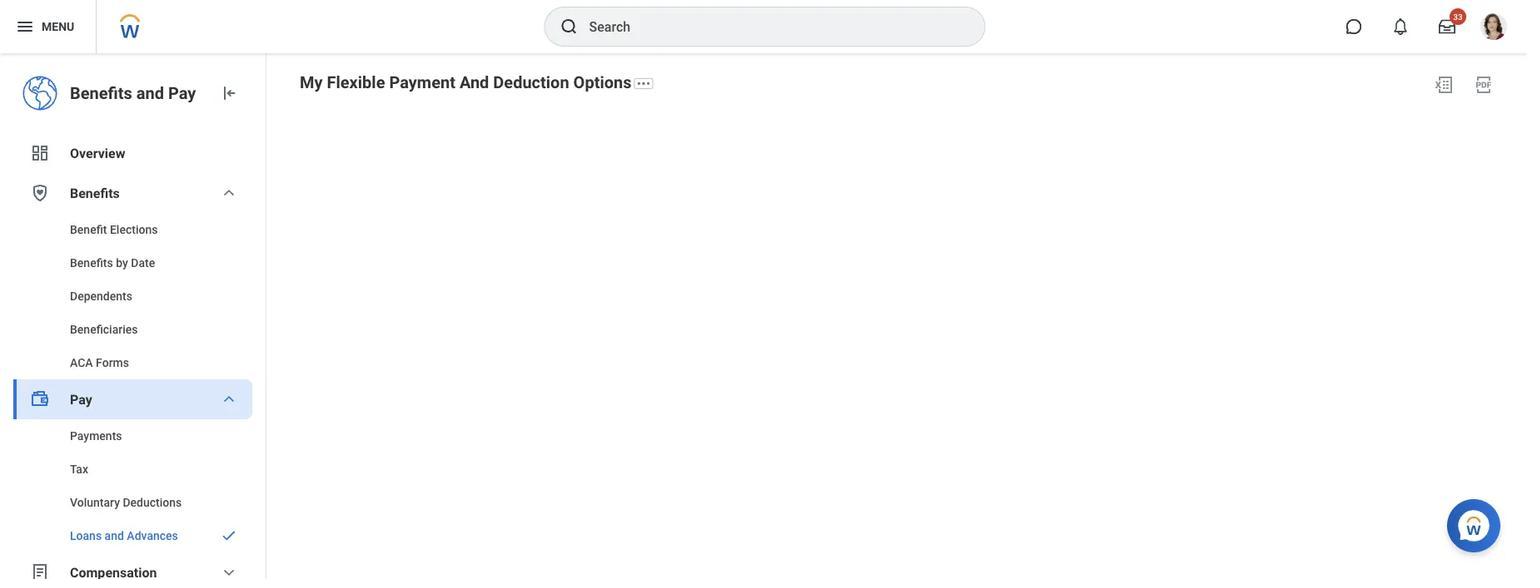 Task type: describe. For each thing, give the bounding box(es) containing it.
deductions
[[123, 496, 182, 510]]

options
[[573, 73, 632, 92]]

chevron down small image
[[219, 183, 239, 203]]

dependents link
[[13, 280, 252, 313]]

menu
[[42, 20, 74, 33]]

menu button
[[0, 0, 96, 53]]

advances
[[127, 529, 178, 543]]

payment
[[389, 73, 455, 92]]

chevron down small image for task pay image
[[219, 390, 239, 410]]

benefits by date
[[70, 256, 155, 270]]

task pay image
[[30, 390, 50, 410]]

voluntary deductions
[[70, 496, 182, 510]]

by
[[116, 256, 128, 270]]

inbox large image
[[1439, 18, 1456, 35]]

and for pay
[[136, 83, 164, 103]]

notifications large image
[[1392, 18, 1409, 35]]

pay button
[[13, 380, 252, 420]]

benefits and pay
[[70, 83, 196, 103]]

benefits for benefits and pay
[[70, 83, 132, 103]]

payments link
[[13, 420, 252, 453]]

deduction
[[493, 73, 569, 92]]

loans and advances link
[[13, 520, 252, 553]]

benefits element
[[13, 213, 252, 380]]

my flexible payment and deduction options
[[300, 73, 632, 92]]

voluntary
[[70, 496, 120, 510]]

benefits image
[[30, 183, 50, 203]]

loans
[[70, 529, 102, 543]]

payments
[[70, 429, 122, 443]]

my flexible payment and deduction options element
[[300, 73, 632, 92]]

tax link
[[13, 453, 252, 486]]

navigation pane region
[[0, 53, 266, 580]]

profile logan mcneil image
[[1481, 13, 1507, 43]]

voluntary deductions link
[[13, 486, 252, 520]]

document alt image
[[30, 563, 50, 580]]

benefits for benefits
[[70, 185, 120, 201]]

aca forms link
[[13, 346, 252, 380]]

benefit elections link
[[13, 213, 252, 247]]

beneficiaries
[[70, 323, 138, 336]]

justify image
[[15, 17, 35, 37]]

0 vertical spatial pay
[[168, 83, 196, 103]]

dashboard image
[[30, 143, 50, 163]]

and for advances
[[105, 529, 124, 543]]

my
[[300, 73, 323, 92]]



Task type: vqa. For each thing, say whether or not it's contained in the screenshot.
Access Rights to Multiple Job Workers
no



Task type: locate. For each thing, give the bounding box(es) containing it.
beneficiaries link
[[13, 313, 252, 346]]

chevron down small image
[[219, 390, 239, 410], [219, 563, 239, 580]]

benefits up benefit
[[70, 185, 120, 201]]

benefits by date link
[[13, 247, 252, 280]]

elections
[[110, 223, 158, 237]]

benefit
[[70, 223, 107, 237]]

0 vertical spatial benefits
[[70, 83, 132, 103]]

check image
[[219, 528, 239, 545]]

1 vertical spatial pay
[[70, 392, 92, 408]]

33 button
[[1429, 8, 1467, 45]]

Search Workday  search field
[[589, 8, 951, 45]]

aca forms
[[70, 356, 129, 370]]

transformation import image
[[219, 83, 239, 103]]

pay
[[168, 83, 196, 103], [70, 392, 92, 408]]

benefits inside benefits "element"
[[70, 256, 113, 270]]

benefit elections
[[70, 223, 158, 237]]

benefits for benefits by date
[[70, 256, 113, 270]]

chevron down small image for document alt icon
[[219, 563, 239, 580]]

benefits up overview
[[70, 83, 132, 103]]

0 horizontal spatial and
[[105, 529, 124, 543]]

pay left transformation import image
[[168, 83, 196, 103]]

1 vertical spatial and
[[105, 529, 124, 543]]

1 horizontal spatial pay
[[168, 83, 196, 103]]

pay element
[[13, 420, 252, 553]]

date
[[131, 256, 155, 270]]

overview
[[70, 145, 125, 161]]

aca
[[70, 356, 93, 370]]

forms
[[96, 356, 129, 370]]

0 horizontal spatial pay
[[70, 392, 92, 408]]

0 vertical spatial chevron down small image
[[219, 390, 239, 410]]

and
[[136, 83, 164, 103], [105, 529, 124, 543]]

1 vertical spatial chevron down small image
[[219, 563, 239, 580]]

and
[[460, 73, 489, 92]]

benefits inside benefits and pay element
[[70, 83, 132, 103]]

pay down aca
[[70, 392, 92, 408]]

benefits button
[[13, 173, 252, 213]]

view printable version (pdf) image
[[1474, 75, 1494, 95]]

and inside 'loans and advances' link
[[105, 529, 124, 543]]

1 chevron down small image from the top
[[219, 390, 239, 410]]

1 horizontal spatial and
[[136, 83, 164, 103]]

33
[[1453, 12, 1463, 22]]

0 vertical spatial and
[[136, 83, 164, 103]]

1 vertical spatial benefits
[[70, 185, 120, 201]]

benefits
[[70, 83, 132, 103], [70, 185, 120, 201], [70, 256, 113, 270]]

benefits inside 'dropdown button'
[[70, 185, 120, 201]]

benefits left by
[[70, 256, 113, 270]]

and up overview link
[[136, 83, 164, 103]]

export to excel image
[[1434, 75, 1454, 95]]

loans and advances
[[70, 529, 178, 543]]

2 vertical spatial benefits
[[70, 256, 113, 270]]

and inside benefits and pay element
[[136, 83, 164, 103]]

tax
[[70, 463, 88, 476]]

3 benefits from the top
[[70, 256, 113, 270]]

search image
[[559, 17, 579, 37]]

overview link
[[13, 133, 252, 173]]

1 benefits from the top
[[70, 83, 132, 103]]

and right the 'loans'
[[105, 529, 124, 543]]

2 chevron down small image from the top
[[219, 563, 239, 580]]

pay inside dropdown button
[[70, 392, 92, 408]]

dependents
[[70, 289, 132, 303]]

flexible
[[327, 73, 385, 92]]

benefits and pay element
[[70, 82, 206, 105]]

2 benefits from the top
[[70, 185, 120, 201]]



